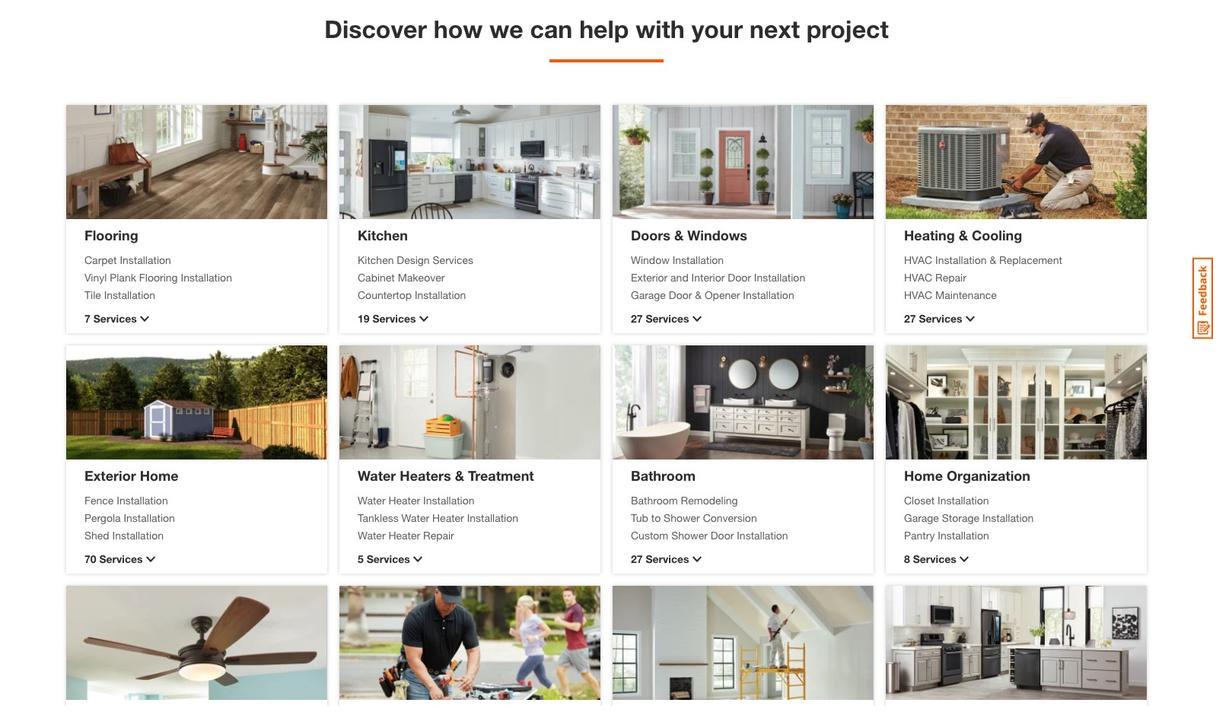 Task type: vqa. For each thing, say whether or not it's contained in the screenshot.


Task type: describe. For each thing, give the bounding box(es) containing it.
repair inside hvac installation & replacement hvac repair hvac maintenance
[[936, 271, 967, 284]]

hvac repair link
[[905, 269, 1129, 285]]

doors
[[631, 227, 671, 243]]

door for bathroom
[[711, 529, 734, 542]]

closet
[[905, 494, 935, 507]]

next
[[750, 14, 800, 43]]

water heater repair link
[[358, 527, 583, 543]]

custom
[[631, 529, 669, 542]]

27 services down custom at the right of page
[[631, 553, 690, 566]]

fence installation link
[[85, 492, 309, 508]]

19 services button
[[358, 311, 583, 327]]

2 home from the left
[[905, 467, 944, 484]]

8
[[905, 553, 911, 566]]

pantry
[[905, 529, 936, 542]]

pergola installation link
[[85, 510, 309, 526]]

kitchen design services link
[[358, 252, 583, 268]]

interior
[[692, 271, 725, 284]]

window
[[631, 253, 670, 266]]

heaters
[[400, 467, 451, 484]]

feedback link image
[[1193, 257, 1214, 340]]

heating
[[905, 227, 956, 243]]

pantry installation link
[[905, 527, 1129, 543]]

27 services for doors
[[631, 312, 690, 325]]

bathroom link
[[631, 467, 696, 484]]

help
[[580, 14, 629, 43]]

window installation link
[[631, 252, 856, 268]]

window installation exterior and interior door installation garage door & opener installation
[[631, 253, 806, 301]]

installation inside kitchen design services cabinet makeover countertop installation
[[415, 288, 466, 301]]

vinyl plank flooring installation link
[[85, 269, 309, 285]]

replacement
[[1000, 253, 1063, 266]]

kitchen for kitchen
[[358, 227, 408, 243]]

discover
[[325, 14, 427, 43]]

can
[[530, 14, 573, 43]]

garage door & opener installation link
[[631, 287, 856, 303]]

1 vertical spatial heater
[[433, 511, 464, 524]]

makeover
[[398, 271, 445, 284]]

maintenance
[[936, 288, 997, 301]]

design
[[397, 253, 430, 266]]

5 services button
[[358, 551, 583, 567]]

services for doors & windows
[[646, 312, 690, 325]]

2 vertical spatial heater
[[389, 529, 421, 542]]

services for heating & cooling
[[920, 312, 963, 325]]

door for doors & windows
[[669, 288, 693, 301]]

water heaters & treatment link
[[358, 467, 534, 484]]

exterior and interior door installation link
[[631, 269, 856, 285]]

tub to shower conversion link
[[631, 510, 856, 526]]

carpet
[[85, 253, 117, 266]]

garage inside the closet installation garage storage installation pantry installation
[[905, 511, 940, 524]]

27 services button for cooling
[[905, 311, 1129, 327]]

services inside kitchen design services cabinet makeover countertop installation
[[433, 253, 474, 266]]

& inside hvac installation & replacement hvac repair hvac maintenance
[[990, 253, 997, 266]]

& up water heater installation link
[[455, 467, 465, 484]]

custom shower door installation link
[[631, 527, 856, 543]]

8 services button
[[905, 551, 1129, 567]]

tile installation link
[[85, 287, 309, 303]]

0 vertical spatial shower
[[664, 511, 700, 524]]

treatment
[[468, 467, 534, 484]]

water heater installation link
[[358, 492, 583, 508]]

exterior inside window installation exterior and interior door installation garage door & opener installation
[[631, 271, 668, 284]]

5 services
[[358, 553, 410, 566]]

0 horizontal spatial exterior
[[85, 467, 136, 484]]

installation inside hvac installation & replacement hvac repair hvac maintenance
[[936, 253, 987, 266]]

shed installation link
[[85, 527, 309, 543]]

shed
[[85, 529, 109, 542]]

closet installation garage storage installation pantry installation
[[905, 494, 1034, 542]]

fence installation pergola installation shed installation
[[85, 494, 175, 542]]

fence
[[85, 494, 114, 507]]

heating & cooling link
[[905, 227, 1023, 243]]

exterior home link
[[85, 467, 179, 484]]

garage storage installation link
[[905, 510, 1129, 526]]

kitchen link
[[358, 227, 408, 243]]

70 services
[[85, 553, 143, 566]]

7 services
[[85, 312, 137, 325]]

bathroom remodeling link
[[631, 492, 856, 508]]

repair inside water heater installation tankless water heater installation water heater repair
[[423, 529, 454, 542]]

cabinet makeover link
[[358, 269, 583, 285]]

countertop
[[358, 288, 412, 301]]

0 vertical spatial heater
[[389, 494, 421, 507]]

tankless water heater installation link
[[358, 510, 583, 526]]

7 services button
[[85, 311, 309, 327]]

services for water heaters & treatment
[[367, 553, 410, 566]]

tile
[[85, 288, 101, 301]]

windows
[[688, 227, 748, 243]]

and
[[671, 271, 689, 284]]

cooling
[[973, 227, 1023, 243]]

27 services button down custom shower door installation 'link'
[[631, 551, 856, 567]]

plank
[[110, 271, 136, 284]]

carpet installation vinyl plank flooring installation tile installation
[[85, 253, 232, 301]]

kitchen design services cabinet makeover countertop installation
[[358, 253, 474, 301]]

closet installation link
[[905, 492, 1129, 508]]

0 vertical spatial door
[[728, 271, 752, 284]]



Task type: locate. For each thing, give the bounding box(es) containing it.
27 services
[[631, 312, 690, 325], [905, 312, 963, 325], [631, 553, 690, 566]]

& left cooling
[[959, 227, 969, 243]]

7
[[85, 312, 90, 325]]

kitchen up design
[[358, 227, 408, 243]]

3 hvac from the top
[[905, 288, 933, 301]]

0 vertical spatial garage
[[631, 288, 666, 301]]

27 services for heating
[[905, 312, 963, 325]]

2 vertical spatial hvac
[[905, 288, 933, 301]]

home organization link
[[905, 467, 1031, 484]]

1 horizontal spatial home
[[905, 467, 944, 484]]

door inside bathroom remodeling tub to shower conversion custom shower door installation
[[711, 529, 734, 542]]

services for bathroom
[[646, 553, 690, 566]]

opener
[[705, 288, 741, 301]]

services for exterior home
[[99, 553, 143, 566]]

1 bathroom from the top
[[631, 467, 696, 484]]

0 vertical spatial kitchen
[[358, 227, 408, 243]]

project
[[807, 14, 889, 43]]

5
[[358, 553, 364, 566]]

home organization
[[905, 467, 1031, 484]]

door down window installation link at right
[[728, 271, 752, 284]]

0 vertical spatial repair
[[936, 271, 967, 284]]

services for home organization
[[914, 553, 957, 566]]

to
[[652, 511, 661, 524]]

0 vertical spatial hvac
[[905, 253, 933, 266]]

repair down tankless water heater installation link on the bottom left of page
[[423, 529, 454, 542]]

hvac installation & replacement link
[[905, 252, 1129, 268]]

kitchen
[[358, 227, 408, 243], [358, 253, 394, 266]]

27
[[631, 312, 643, 325], [905, 312, 917, 325], [631, 553, 643, 566]]

vinyl
[[85, 271, 107, 284]]

hvac installation & replacement hvac repair hvac maintenance
[[905, 253, 1063, 301]]

shower
[[664, 511, 700, 524], [672, 529, 708, 542]]

& down interior
[[696, 288, 702, 301]]

27 services button down hvac maintenance link
[[905, 311, 1129, 327]]

services inside button
[[93, 312, 137, 325]]

services down the countertop
[[373, 312, 416, 325]]

27 for doors
[[631, 312, 643, 325]]

garage inside window installation exterior and interior door installation garage door & opener installation
[[631, 288, 666, 301]]

2 vertical spatial door
[[711, 529, 734, 542]]

door down and at the right top of page
[[669, 288, 693, 301]]

with
[[636, 14, 685, 43]]

exterior
[[631, 271, 668, 284], [85, 467, 136, 484]]

kitchen inside kitchen design services cabinet makeover countertop installation
[[358, 253, 394, 266]]

services for flooring
[[93, 312, 137, 325]]

water
[[358, 467, 396, 484], [358, 494, 386, 507], [402, 511, 430, 524], [358, 529, 386, 542]]

services right 5 on the left
[[367, 553, 410, 566]]

19
[[358, 312, 370, 325]]

services right 70
[[99, 553, 143, 566]]

19 services
[[358, 312, 416, 325]]

2 bathroom from the top
[[631, 494, 678, 507]]

repair
[[936, 271, 967, 284], [423, 529, 454, 542]]

door
[[728, 271, 752, 284], [669, 288, 693, 301], [711, 529, 734, 542]]

1 vertical spatial flooring
[[139, 271, 178, 284]]

garage
[[631, 288, 666, 301], [905, 511, 940, 524]]

flooring right plank
[[139, 271, 178, 284]]

services down maintenance
[[920, 312, 963, 325]]

0 vertical spatial flooring
[[85, 227, 138, 243]]

1 home from the left
[[140, 467, 179, 484]]

water heater installation tankless water heater installation water heater repair
[[358, 494, 519, 542]]

services right 7
[[93, 312, 137, 325]]

flooring inside carpet installation vinyl plank flooring installation tile installation
[[139, 271, 178, 284]]

27 services button for windows
[[631, 311, 856, 327]]

1 vertical spatial repair
[[423, 529, 454, 542]]

services right 8
[[914, 553, 957, 566]]

bathroom for bathroom remodeling tub to shower conversion custom shower door installation
[[631, 494, 678, 507]]

exterior up fence
[[85, 467, 136, 484]]

bathroom for bathroom
[[631, 467, 696, 484]]

hvac maintenance link
[[905, 287, 1129, 303]]

0 vertical spatial bathroom
[[631, 467, 696, 484]]

heater
[[389, 494, 421, 507], [433, 511, 464, 524], [389, 529, 421, 542]]

installation inside bathroom remodeling tub to shower conversion custom shower door installation
[[737, 529, 789, 542]]

1 hvac from the top
[[905, 253, 933, 266]]

heating & cooling
[[905, 227, 1023, 243]]

repair up maintenance
[[936, 271, 967, 284]]

services up cabinet makeover link
[[433, 253, 474, 266]]

heater down tankless
[[389, 529, 421, 542]]

&
[[675, 227, 684, 243], [959, 227, 969, 243], [990, 253, 997, 266], [696, 288, 702, 301], [455, 467, 465, 484]]

home up fence installation link
[[140, 467, 179, 484]]

1 vertical spatial bathroom
[[631, 494, 678, 507]]

8 services
[[905, 553, 957, 566]]

27 services button
[[631, 311, 856, 327], [905, 311, 1129, 327], [631, 551, 856, 567]]

water heaters & treatment
[[358, 467, 534, 484]]

storage
[[943, 511, 980, 524]]

carpet installation link
[[85, 252, 309, 268]]

27 for heating
[[905, 312, 917, 325]]

2 hvac from the top
[[905, 271, 933, 284]]

heater up tankless
[[389, 494, 421, 507]]

0 horizontal spatial home
[[140, 467, 179, 484]]

1 vertical spatial door
[[669, 288, 693, 301]]

discover how we can help with your next project
[[325, 14, 889, 43]]

bathroom remodeling tub to shower conversion custom shower door installation
[[631, 494, 789, 542]]

& inside window installation exterior and interior door installation garage door & opener installation
[[696, 288, 702, 301]]

conversion
[[703, 511, 758, 524]]

1 horizontal spatial exterior
[[631, 271, 668, 284]]

your
[[692, 14, 743, 43]]

garage down window
[[631, 288, 666, 301]]

1 kitchen from the top
[[358, 227, 408, 243]]

home
[[140, 467, 179, 484], [905, 467, 944, 484]]

0 horizontal spatial flooring
[[85, 227, 138, 243]]

services inside 'button'
[[373, 312, 416, 325]]

70
[[85, 553, 96, 566]]

services down custom at the right of page
[[646, 553, 690, 566]]

doors & windows
[[631, 227, 748, 243]]

0 horizontal spatial garage
[[631, 288, 666, 301]]

1 vertical spatial exterior
[[85, 467, 136, 484]]

1 vertical spatial kitchen
[[358, 253, 394, 266]]

1 horizontal spatial flooring
[[139, 271, 178, 284]]

cabinet
[[358, 271, 395, 284]]

heater down water heater installation link
[[433, 511, 464, 524]]

remodeling
[[681, 494, 738, 507]]

1 vertical spatial garage
[[905, 511, 940, 524]]

doors & windows link
[[631, 227, 748, 243]]

exterior home
[[85, 467, 179, 484]]

1 vertical spatial shower
[[672, 529, 708, 542]]

27 services down maintenance
[[905, 312, 963, 325]]

bathroom inside bathroom remodeling tub to shower conversion custom shower door installation
[[631, 494, 678, 507]]

exterior down window
[[631, 271, 668, 284]]

garage up pantry
[[905, 511, 940, 524]]

tub
[[631, 511, 649, 524]]

shower right custom at the right of page
[[672, 529, 708, 542]]

1 vertical spatial hvac
[[905, 271, 933, 284]]

kitchen up cabinet
[[358, 253, 394, 266]]

shower right to
[[664, 511, 700, 524]]

services for kitchen
[[373, 312, 416, 325]]

1 horizontal spatial garage
[[905, 511, 940, 524]]

27 services button down garage door & opener installation link
[[631, 311, 856, 327]]

we
[[490, 14, 524, 43]]

organization
[[947, 467, 1031, 484]]

1 horizontal spatial repair
[[936, 271, 967, 284]]

& right doors
[[675, 227, 684, 243]]

flooring up carpet
[[85, 227, 138, 243]]

& down cooling
[[990, 253, 997, 266]]

0 vertical spatial exterior
[[631, 271, 668, 284]]

70 services button
[[85, 551, 309, 567]]

27 services down and at the right top of page
[[631, 312, 690, 325]]

pergola
[[85, 511, 121, 524]]

home up closet
[[905, 467, 944, 484]]

2 kitchen from the top
[[358, 253, 394, 266]]

kitchen for kitchen design services cabinet makeover countertop installation
[[358, 253, 394, 266]]

services down and at the right top of page
[[646, 312, 690, 325]]

how
[[434, 14, 483, 43]]

flooring link
[[85, 227, 138, 243]]

door down conversion
[[711, 529, 734, 542]]

0 horizontal spatial repair
[[423, 529, 454, 542]]

tankless
[[358, 511, 399, 524]]

countertop installation link
[[358, 287, 583, 303]]

flooring
[[85, 227, 138, 243], [139, 271, 178, 284]]

services
[[433, 253, 474, 266], [93, 312, 137, 325], [373, 312, 416, 325], [646, 312, 690, 325], [920, 312, 963, 325], [99, 553, 143, 566], [367, 553, 410, 566], [646, 553, 690, 566], [914, 553, 957, 566]]



